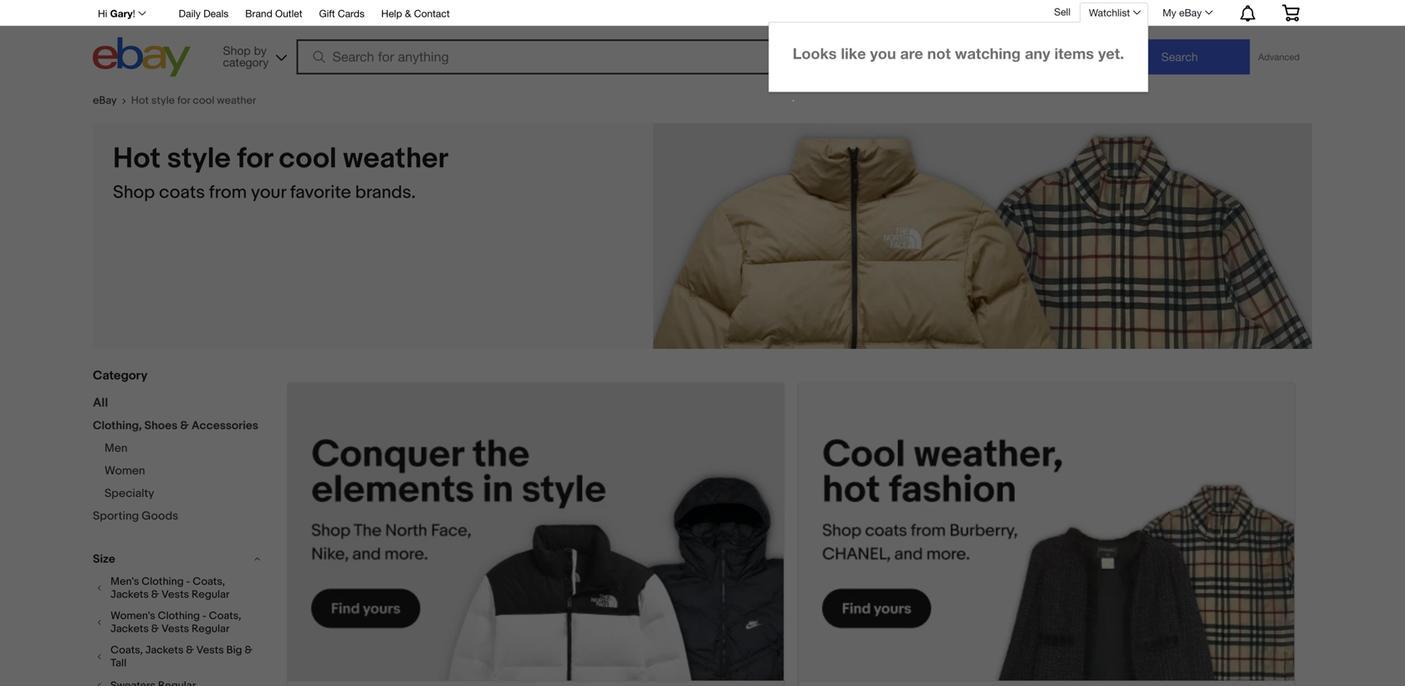 Task type: describe. For each thing, give the bounding box(es) containing it.
ebay inside "account" "navigation"
[[1180, 7, 1202, 18]]

deals
[[204, 8, 229, 19]]

my ebay
[[1163, 7, 1202, 18]]

goods
[[142, 509, 178, 523]]

advanced
[[1259, 51, 1300, 62]]

not
[[928, 44, 951, 62]]

items
[[1055, 44, 1095, 62]]

men
[[105, 441, 128, 456]]

hot style for cool weather shop coats from your favorite brands.
[[113, 141, 449, 203]]

brand outlet
[[245, 8, 302, 19]]

brand
[[245, 8, 273, 19]]

for for hot style for cool weather
[[177, 94, 190, 107]]

account navigation
[[0, 0, 1406, 686]]

hot for hot style for cool weather
[[131, 94, 149, 107]]

are
[[901, 44, 924, 62]]

!
[[133, 8, 135, 19]]

ebay link
[[93, 94, 131, 107]]

advanced link
[[1251, 40, 1309, 74]]

all
[[93, 395, 108, 410]]

help & contact
[[382, 8, 450, 19]]

help
[[382, 8, 402, 19]]

size button
[[93, 552, 264, 567]]

watchlist
[[1089, 7, 1131, 18]]

watching
[[955, 44, 1021, 62]]

daily deals link
[[179, 5, 229, 23]]

hi
[[98, 8, 107, 19]]

specialty
[[105, 487, 154, 501]]

sporting goods link
[[93, 509, 178, 523]]

women
[[105, 464, 145, 478]]

yet.
[[1099, 44, 1125, 62]]

cards
[[338, 8, 365, 19]]

my
[[1163, 7, 1177, 18]]

from
[[209, 182, 247, 203]]

gift cards link
[[319, 5, 365, 23]]

hot style for cool weather main content
[[79, 81, 1326, 686]]

brands.
[[355, 182, 416, 203]]

brand outlet link
[[245, 5, 302, 23]]

specialty link
[[105, 487, 154, 501]]

hot for hot style for cool weather shop coats from your favorite brands.
[[113, 141, 161, 176]]

women link
[[105, 464, 145, 478]]

looks
[[793, 44, 837, 62]]

ebay inside hot style for cool weather main content
[[93, 94, 117, 107]]

cool for hot style for cool weather shop coats from your favorite brands.
[[279, 141, 337, 176]]

my ebay link
[[1154, 3, 1221, 23]]

all clothing, shoes & accessories men women specialty sporting goods
[[93, 395, 258, 523]]



Task type: locate. For each thing, give the bounding box(es) containing it.
1 horizontal spatial &
[[405, 8, 411, 19]]

& inside "account" "navigation"
[[405, 8, 411, 19]]

&
[[405, 8, 411, 19], [180, 419, 189, 433]]

& inside 'all clothing, shoes & accessories men women specialty sporting goods'
[[180, 419, 189, 433]]

1 vertical spatial weather
[[343, 141, 449, 176]]

for for hot style for cool weather shop coats from your favorite brands.
[[237, 141, 273, 176]]

daily
[[179, 8, 201, 19]]

0 vertical spatial weather
[[217, 94, 256, 107]]

0 vertical spatial for
[[177, 94, 190, 107]]

your
[[251, 182, 286, 203]]

cool for hot style for cool weather
[[193, 94, 215, 107]]

you
[[871, 44, 897, 62]]

0 horizontal spatial &
[[180, 419, 189, 433]]

gift
[[319, 8, 335, 19]]

0 horizontal spatial ebay
[[93, 94, 117, 107]]

shop
[[113, 182, 155, 203]]

your shopping cart image
[[1282, 4, 1301, 21]]

gary
[[110, 8, 133, 19]]

None submit
[[1110, 39, 1251, 74]]

weather
[[217, 94, 256, 107], [343, 141, 449, 176]]

category
[[93, 368, 148, 383]]

cool inside hot style for cool weather shop coats from your favorite brands.
[[279, 141, 337, 176]]

gift cards
[[319, 8, 365, 19]]

shoes
[[144, 419, 178, 433]]

0 horizontal spatial weather
[[217, 94, 256, 107]]

style
[[151, 94, 175, 107], [167, 141, 231, 176]]

watchlist link
[[1080, 3, 1149, 23]]

size
[[93, 552, 115, 566]]

help & contact link
[[382, 5, 450, 23]]

like
[[841, 44, 866, 62]]

1 horizontal spatial weather
[[343, 141, 449, 176]]

1 horizontal spatial for
[[237, 141, 273, 176]]

1 vertical spatial style
[[167, 141, 231, 176]]

style right ebay link
[[151, 94, 175, 107]]

weather inside hot style for cool weather shop coats from your favorite brands.
[[343, 141, 449, 176]]

accessories
[[192, 419, 258, 433]]

looks like you are not watching any items yet.
[[793, 44, 1125, 62]]

0 vertical spatial &
[[405, 8, 411, 19]]

hi gary !
[[98, 8, 135, 19]]

hot style for cool weather
[[131, 94, 256, 107]]

cool
[[193, 94, 215, 107], [279, 141, 337, 176]]

1 vertical spatial ebay
[[93, 94, 117, 107]]

sell link
[[1047, 6, 1079, 18]]

& right shoes in the bottom of the page
[[180, 419, 189, 433]]

men link
[[105, 441, 128, 456]]

1 horizontal spatial ebay
[[1180, 7, 1202, 18]]

0 horizontal spatial for
[[177, 94, 190, 107]]

1 horizontal spatial cool
[[279, 141, 337, 176]]

any
[[1025, 44, 1051, 62]]

for
[[177, 94, 190, 107], [237, 141, 273, 176]]

outlet
[[275, 8, 302, 19]]

for inside hot style for cool weather shop coats from your favorite brands.
[[237, 141, 273, 176]]

0 horizontal spatial cool
[[193, 94, 215, 107]]

weather for hot style for cool weather shop coats from your favorite brands.
[[343, 141, 449, 176]]

style for hot style for cool weather
[[151, 94, 175, 107]]

& right help
[[405, 8, 411, 19]]

sporting
[[93, 509, 139, 523]]

1 vertical spatial &
[[180, 419, 189, 433]]

0 vertical spatial ebay
[[1180, 7, 1202, 18]]

coats
[[159, 182, 205, 203]]

0 vertical spatial cool
[[193, 94, 215, 107]]

favorite
[[290, 182, 351, 203]]

None text field
[[288, 383, 784, 686], [799, 383, 1295, 686], [288, 383, 784, 686], [799, 383, 1295, 686]]

0 vertical spatial style
[[151, 94, 175, 107]]

for right ebay link
[[177, 94, 190, 107]]

style up coats
[[167, 141, 231, 176]]

hot inside hot style for cool weather shop coats from your favorite brands.
[[113, 141, 161, 176]]

0 vertical spatial hot
[[131, 94, 149, 107]]

clothing,
[[93, 419, 142, 433]]

all link
[[93, 395, 108, 410]]

1 vertical spatial hot
[[113, 141, 161, 176]]

daily deals
[[179, 8, 229, 19]]

for up 'your'
[[237, 141, 273, 176]]

ebay
[[1180, 7, 1202, 18], [93, 94, 117, 107]]

looks like you are not watching any items yet. banner
[[0, 0, 1406, 686]]

1 vertical spatial for
[[237, 141, 273, 176]]

hot
[[131, 94, 149, 107], [113, 141, 161, 176]]

sell
[[1055, 6, 1071, 18]]

style inside hot style for cool weather shop coats from your favorite brands.
[[167, 141, 231, 176]]

contact
[[414, 8, 450, 19]]

1 vertical spatial cool
[[279, 141, 337, 176]]

style for hot style for cool weather shop coats from your favorite brands.
[[167, 141, 231, 176]]

weather for hot style for cool weather
[[217, 94, 256, 107]]

none submit inside looks like you are not watching any items yet. banner
[[1110, 39, 1251, 74]]



Task type: vqa. For each thing, say whether or not it's contained in the screenshot.
first was
no



